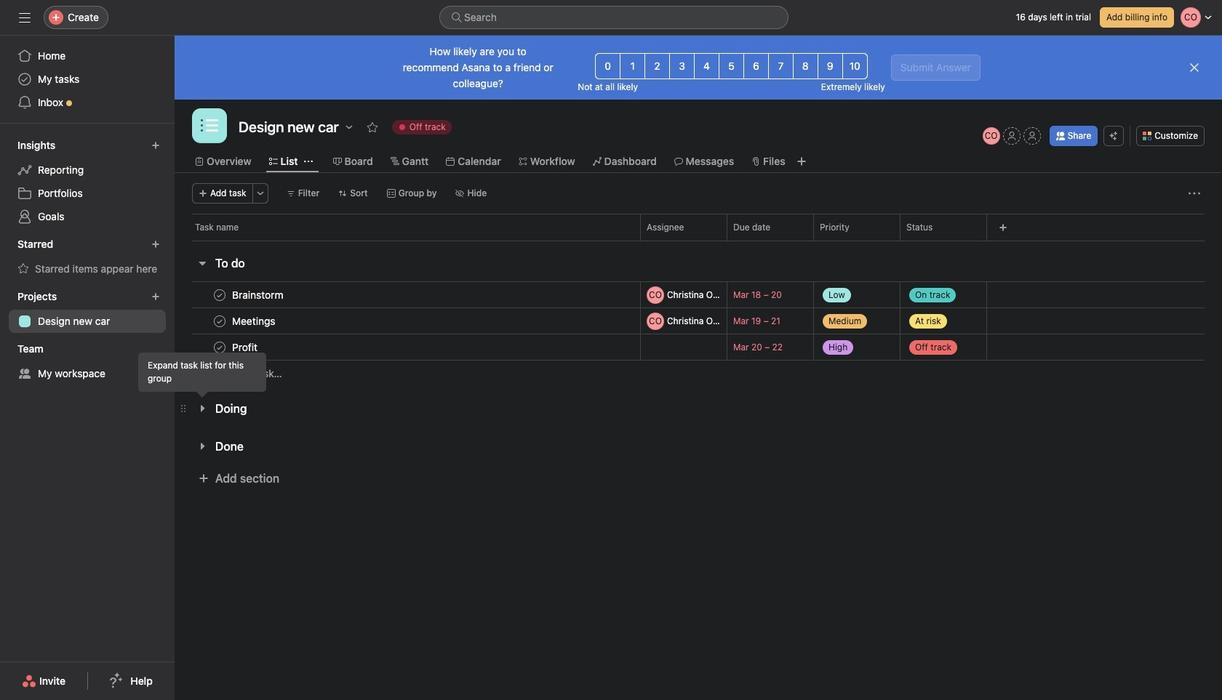 Task type: locate. For each thing, give the bounding box(es) containing it.
0 vertical spatial expand task list for this group image
[[196, 403, 208, 415]]

mark complete image inside the meetings cell
[[211, 313, 229, 330]]

1 mark complete checkbox from the top
[[211, 286, 229, 304]]

1 vertical spatial expand task list for this group image
[[196, 441, 208, 453]]

expand task list for this group image
[[196, 403, 208, 415], [196, 441, 208, 453]]

mark complete image
[[211, 313, 229, 330], [211, 339, 229, 356]]

0 vertical spatial mark complete checkbox
[[211, 286, 229, 304]]

task name text field for mark complete checkbox within the meetings cell
[[229, 314, 280, 329]]

new project or portfolio image
[[151, 293, 160, 301]]

3 mark complete checkbox from the top
[[211, 339, 229, 356]]

tooltip
[[139, 354, 266, 396]]

0 vertical spatial mark complete image
[[211, 313, 229, 330]]

1 task name text field from the top
[[229, 314, 280, 329]]

1 vertical spatial task name text field
[[229, 340, 262, 355]]

brainstorm cell
[[175, 282, 640, 309]]

2 expand task list for this group image from the top
[[196, 441, 208, 453]]

2 mark complete checkbox from the top
[[211, 313, 229, 330]]

mark complete image inside profit cell
[[211, 339, 229, 356]]

insights element
[[0, 132, 175, 231]]

mark complete image for profit cell
[[211, 339, 229, 356]]

mark complete checkbox for brainstorm cell
[[211, 286, 229, 304]]

tab actions image
[[304, 157, 313, 166]]

header to do tree grid
[[175, 282, 1223, 387]]

task name text field inside the meetings cell
[[229, 314, 280, 329]]

new insights image
[[151, 141, 160, 150]]

1 vertical spatial mark complete image
[[211, 339, 229, 356]]

more actions image
[[1189, 188, 1201, 199], [256, 189, 265, 198]]

mark complete checkbox for profit cell
[[211, 339, 229, 356]]

option group
[[595, 53, 868, 79]]

1 vertical spatial mark complete checkbox
[[211, 313, 229, 330]]

hide sidebar image
[[19, 12, 31, 23]]

task name text field inside profit cell
[[229, 340, 262, 355]]

Task name text field
[[229, 314, 280, 329], [229, 340, 262, 355]]

2 task name text field from the top
[[229, 340, 262, 355]]

manage project members image
[[983, 127, 1000, 145]]

1 mark complete image from the top
[[211, 313, 229, 330]]

status field for brainstorm cell
[[900, 282, 988, 309]]

mark complete checkbox inside the meetings cell
[[211, 313, 229, 330]]

row
[[175, 214, 1223, 241], [192, 240, 1205, 242], [175, 282, 1223, 309], [175, 308, 1223, 335], [175, 334, 1223, 361], [175, 360, 1223, 387]]

2 vertical spatial mark complete checkbox
[[211, 339, 229, 356]]

None radio
[[620, 53, 646, 79], [670, 53, 695, 79], [694, 53, 720, 79], [744, 53, 769, 79], [793, 53, 819, 79], [620, 53, 646, 79], [670, 53, 695, 79], [694, 53, 720, 79], [744, 53, 769, 79], [793, 53, 819, 79]]

mark complete checkbox inside brainstorm cell
[[211, 286, 229, 304]]

mark complete checkbox inside profit cell
[[211, 339, 229, 356]]

2 mark complete image from the top
[[211, 339, 229, 356]]

list box
[[440, 6, 789, 29]]

add to starred image
[[367, 122, 378, 133]]

1 expand task list for this group image from the top
[[196, 403, 208, 415]]

0 vertical spatial task name text field
[[229, 314, 280, 329]]

collapse task list for this group image
[[196, 258, 208, 269]]

Mark complete checkbox
[[211, 286, 229, 304], [211, 313, 229, 330], [211, 339, 229, 356]]

None radio
[[595, 53, 621, 79], [645, 53, 670, 79], [719, 53, 744, 79], [768, 53, 794, 79], [818, 53, 843, 79], [843, 53, 868, 79], [595, 53, 621, 79], [645, 53, 670, 79], [719, 53, 744, 79], [768, 53, 794, 79], [818, 53, 843, 79], [843, 53, 868, 79]]



Task type: describe. For each thing, give the bounding box(es) containing it.
1 horizontal spatial more actions image
[[1189, 188, 1201, 199]]

status field for profit cell
[[900, 334, 988, 361]]

Task name text field
[[229, 288, 288, 302]]

ask ai image
[[1110, 132, 1119, 140]]

mark complete image for the meetings cell
[[211, 313, 229, 330]]

status field for meetings cell
[[900, 308, 988, 335]]

add field image
[[999, 223, 1008, 232]]

task name text field for mark complete checkbox within the profit cell
[[229, 340, 262, 355]]

starred element
[[0, 231, 175, 284]]

teams element
[[0, 336, 175, 389]]

meetings cell
[[175, 308, 640, 335]]

add items to starred image
[[151, 240, 160, 249]]

profit cell
[[175, 334, 640, 361]]

mark complete image
[[211, 286, 229, 304]]

list image
[[201, 117, 218, 135]]

projects element
[[0, 284, 175, 336]]

dismiss image
[[1189, 62, 1201, 74]]

mark complete checkbox for the meetings cell
[[211, 313, 229, 330]]

global element
[[0, 36, 175, 123]]

0 horizontal spatial more actions image
[[256, 189, 265, 198]]



Task type: vqa. For each thing, say whether or not it's contained in the screenshot.
Expand task list for this group icon
yes



